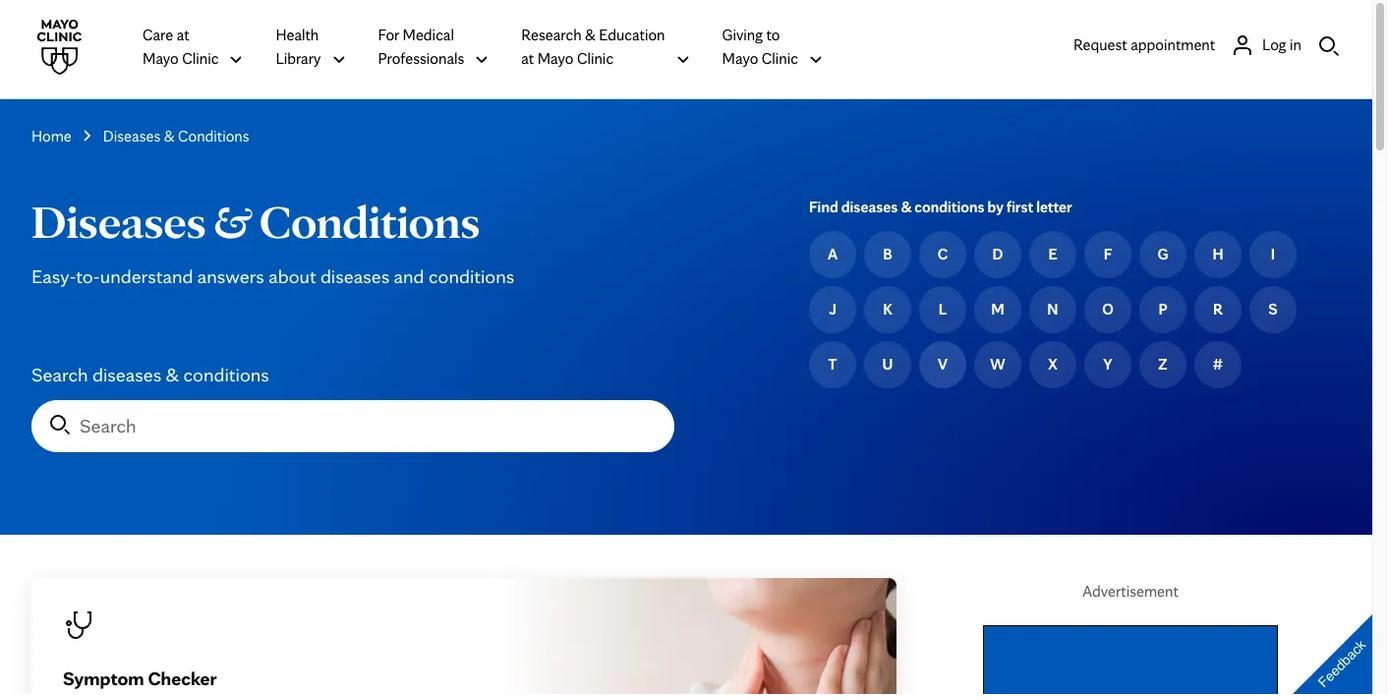 Task type: locate. For each thing, give the bounding box(es) containing it.
o
[[1102, 300, 1114, 319]]

k
[[883, 300, 893, 319]]

0 horizontal spatial clinic
[[182, 49, 219, 68]]

f
[[1104, 245, 1112, 264]]

0 horizontal spatial conditions
[[178, 127, 249, 146]]

a link
[[809, 231, 856, 278]]

u link
[[864, 341, 911, 388]]

mayo inside care at mayo clinic
[[143, 49, 179, 68]]

1 vertical spatial at
[[521, 49, 534, 68]]

W text field
[[990, 353, 1006, 377]]

c link
[[919, 231, 966, 278]]

symptom checker
[[63, 667, 217, 690]]

request
[[1074, 35, 1127, 54]]

log in
[[1263, 35, 1302, 54]]

R text field
[[1213, 298, 1223, 322]]

S text field
[[1269, 298, 1278, 322]]

1 mayo from the left
[[143, 49, 179, 68]]

clinic down education
[[577, 49, 614, 68]]

clinic down to
[[762, 49, 798, 68]]

p
[[1159, 300, 1168, 319]]

M text field
[[991, 298, 1005, 322]]

1 vertical spatial diseases
[[320, 264, 390, 288]]

diseases & conditions down care at mayo clinic
[[103, 127, 249, 146]]

o link
[[1084, 286, 1132, 333]]

1 vertical spatial diseases & conditions
[[31, 193, 480, 250]]

at inside research & education at mayo clinic
[[521, 49, 534, 68]]

3 mayo from the left
[[722, 49, 758, 68]]

&
[[585, 26, 596, 44], [164, 127, 175, 146], [214, 193, 252, 250], [901, 198, 912, 216], [166, 363, 179, 386]]

K text field
[[883, 298, 893, 322]]

2 vertical spatial diseases
[[92, 363, 162, 386]]

diseases for search diseases & conditions
[[92, 363, 162, 386]]

care at mayo clinic
[[143, 26, 219, 68]]

3 clinic from the left
[[762, 49, 798, 68]]

mayo down the research
[[537, 49, 574, 68]]

1 horizontal spatial at
[[521, 49, 534, 68]]

diseases for find diseases & conditions by first letter
[[841, 198, 898, 216]]

at down the research
[[521, 49, 534, 68]]

I text field
[[1271, 243, 1275, 266]]

2 clinic from the left
[[577, 49, 614, 68]]

2 horizontal spatial mayo
[[722, 49, 758, 68]]

0 horizontal spatial conditions
[[183, 363, 269, 386]]

1 clinic from the left
[[182, 49, 219, 68]]

find
[[809, 198, 838, 216]]

G text field
[[1158, 243, 1169, 266]]

#
[[1213, 355, 1223, 374]]

y link
[[1084, 341, 1132, 388]]

2 horizontal spatial clinic
[[762, 49, 798, 68]]

and
[[394, 264, 424, 288]]

b
[[883, 245, 892, 264]]

p link
[[1140, 286, 1187, 333]]

2 horizontal spatial conditions
[[915, 198, 985, 216]]

X text field
[[1048, 353, 1058, 377]]

checker
[[148, 667, 217, 690]]

0 vertical spatial conditions
[[178, 127, 249, 146]]

1 horizontal spatial conditions
[[259, 193, 480, 250]]

U text field
[[882, 353, 893, 377]]

letter
[[1036, 198, 1072, 216]]

0 horizontal spatial mayo
[[143, 49, 179, 68]]

Y text field
[[1103, 353, 1113, 377]]

r link
[[1195, 286, 1242, 333]]

first
[[1007, 198, 1033, 216]]

giving
[[722, 26, 763, 44]]

at inside care at mayo clinic
[[177, 26, 189, 44]]

L text field
[[939, 298, 947, 322]]

medical
[[403, 26, 454, 44]]

Z text field
[[1159, 353, 1168, 377]]

conditions down care at mayo clinic dropdown button
[[178, 127, 249, 146]]

F text field
[[1104, 243, 1112, 266]]

appointment
[[1131, 35, 1215, 54]]

h link
[[1195, 231, 1242, 278]]

in
[[1290, 35, 1302, 54]]

t
[[828, 355, 837, 374]]

answers
[[197, 264, 264, 288]]

conditions for search diseases & conditions
[[183, 363, 269, 386]]

diseases right home
[[103, 127, 161, 146]]

diseases & conditions
[[103, 127, 249, 146], [31, 193, 480, 250]]

diseases
[[841, 198, 898, 216], [320, 264, 390, 288], [92, 363, 162, 386]]

conditions
[[915, 198, 985, 216], [429, 264, 514, 288], [183, 363, 269, 386]]

0 horizontal spatial at
[[177, 26, 189, 44]]

k link
[[864, 286, 911, 333]]

conditions up the and
[[259, 193, 480, 250]]

mayo down care
[[143, 49, 179, 68]]

l
[[939, 300, 947, 319]]

mayo down giving
[[722, 49, 758, 68]]

0 vertical spatial conditions
[[915, 198, 985, 216]]

clinic inside giving to mayo clinic
[[762, 49, 798, 68]]

z
[[1159, 355, 1168, 374]]

conditions for find diseases & conditions by first letter
[[915, 198, 985, 216]]

1 vertical spatial search
[[80, 414, 136, 438]]

at
[[177, 26, 189, 44], [521, 49, 534, 68]]

1 horizontal spatial mayo
[[537, 49, 574, 68]]

home
[[31, 127, 72, 146]]

clinic left library
[[182, 49, 219, 68]]

to
[[766, 26, 780, 44]]

j
[[829, 300, 837, 319]]

y
[[1103, 355, 1113, 374]]

0 vertical spatial diseases
[[841, 198, 898, 216]]

J text field
[[829, 298, 837, 322]]

C text field
[[938, 243, 948, 266]]

education
[[599, 26, 665, 44]]

giving to mayo clinic button
[[722, 23, 824, 72]]

2 mayo from the left
[[537, 49, 574, 68]]

2 horizontal spatial diseases
[[841, 198, 898, 216]]

i link
[[1250, 231, 1297, 278]]

diseases up understand
[[31, 193, 206, 250]]

mayo inside research & education at mayo clinic
[[537, 49, 574, 68]]

g
[[1158, 245, 1169, 264]]

0 horizontal spatial diseases
[[92, 363, 162, 386]]

b link
[[864, 231, 911, 278]]

1 vertical spatial conditions
[[259, 193, 480, 250]]

P text field
[[1159, 298, 1168, 322]]

1 vertical spatial conditions
[[429, 264, 514, 288]]

to-
[[76, 264, 100, 288]]

w
[[990, 355, 1006, 374]]

1 horizontal spatial clinic
[[577, 49, 614, 68]]

clinic inside care at mayo clinic
[[182, 49, 219, 68]]

r
[[1213, 300, 1223, 319]]

1 horizontal spatial diseases
[[320, 264, 390, 288]]

at right care
[[177, 26, 189, 44]]

diseases
[[103, 127, 161, 146], [31, 193, 206, 250]]

0 vertical spatial at
[[177, 26, 189, 44]]

0 vertical spatial search
[[31, 363, 88, 386]]

1 horizontal spatial conditions
[[429, 264, 514, 288]]

diseases & conditions up 'easy-to-understand answers about diseases and conditions'
[[31, 193, 480, 250]]

d link
[[974, 231, 1022, 278]]

conditions
[[178, 127, 249, 146], [259, 193, 480, 250]]

0 vertical spatial diseases
[[103, 127, 161, 146]]

research & education at mayo clinic button
[[521, 23, 691, 72]]

m
[[991, 300, 1005, 319]]

search
[[31, 363, 88, 386], [80, 414, 136, 438]]

mayo inside giving to mayo clinic
[[722, 49, 758, 68]]

v
[[938, 355, 948, 374]]

2 vertical spatial conditions
[[183, 363, 269, 386]]



Task type: vqa. For each thing, say whether or not it's contained in the screenshot.
through associated with Phoenix/Scottsdale,
no



Task type: describe. For each thing, give the bounding box(es) containing it.
clinic for care at mayo clinic
[[182, 49, 219, 68]]

mayo for giving to mayo clinic
[[722, 49, 758, 68]]

O text field
[[1102, 298, 1114, 322]]

search for search diseases & conditions
[[31, 363, 88, 386]]

s
[[1269, 300, 1278, 319]]

H text field
[[1213, 243, 1224, 266]]

find diseases & conditions by first letter
[[809, 198, 1072, 216]]

search for search
[[80, 414, 136, 438]]

i
[[1271, 245, 1275, 264]]

clinic for giving to mayo clinic
[[762, 49, 798, 68]]

advertisement region
[[983, 626, 1278, 694]]

advertisement
[[1083, 582, 1179, 601]]

j link
[[809, 286, 856, 333]]

clinic inside research & education at mayo clinic
[[577, 49, 614, 68]]

m link
[[974, 286, 1022, 333]]

mayo clinic home page image
[[31, 20, 87, 75]]

0 vertical spatial diseases & conditions
[[103, 127, 249, 146]]

for medical professionals button
[[378, 23, 490, 72]]

research & education at mayo clinic
[[521, 26, 665, 68]]

Log in text field
[[1263, 33, 1302, 57]]

easy-
[[31, 264, 76, 288]]

health
[[276, 26, 319, 44]]

n link
[[1029, 286, 1077, 333]]

understand
[[100, 264, 193, 288]]

# text field
[[1213, 353, 1223, 377]]

# link
[[1195, 341, 1242, 388]]

s link
[[1250, 286, 1297, 333]]

l link
[[919, 286, 966, 333]]

for
[[378, 26, 399, 44]]

D text field
[[993, 243, 1003, 266]]

feedback
[[1315, 637, 1369, 691]]

Search diseases & conditions text field
[[32, 401, 674, 451]]

T text field
[[828, 353, 837, 377]]

c
[[938, 245, 948, 264]]

u
[[882, 355, 893, 374]]

log
[[1263, 35, 1287, 54]]

a
[[828, 245, 838, 264]]

request appointment link
[[1074, 33, 1215, 57]]

n
[[1047, 300, 1059, 319]]

health library button
[[276, 23, 347, 72]]

about
[[269, 264, 316, 288]]

e
[[1049, 245, 1058, 264]]

by
[[988, 198, 1004, 216]]

g link
[[1140, 231, 1187, 278]]

easy-to-understand answers about diseases and conditions
[[31, 264, 514, 288]]

B text field
[[883, 243, 892, 266]]

for medical professionals
[[378, 26, 464, 68]]

home link
[[31, 125, 72, 148]]

symptom
[[63, 667, 144, 690]]

w link
[[974, 341, 1022, 388]]

library
[[276, 49, 321, 68]]

E text field
[[1049, 243, 1058, 266]]

1 vertical spatial diseases
[[31, 193, 206, 250]]

feedback button
[[1276, 598, 1387, 694]]

Request appointment text field
[[1074, 33, 1215, 57]]

research
[[521, 26, 582, 44]]

x
[[1048, 355, 1058, 374]]

h
[[1213, 245, 1224, 264]]

& inside research & education at mayo clinic
[[585, 26, 596, 44]]

d
[[993, 245, 1003, 264]]

v link
[[919, 341, 966, 388]]

t link
[[809, 341, 856, 388]]

N text field
[[1047, 298, 1059, 322]]

health library
[[276, 26, 321, 68]]

search diseases & conditions
[[31, 363, 269, 386]]

professionals
[[378, 49, 464, 68]]

log in link
[[1231, 33, 1302, 57]]

mayo for care at mayo clinic
[[143, 49, 179, 68]]

A text field
[[828, 243, 838, 266]]

z link
[[1140, 341, 1187, 388]]

e link
[[1029, 231, 1077, 278]]

V text field
[[938, 353, 948, 377]]

f link
[[1084, 231, 1132, 278]]

care at mayo clinic button
[[143, 23, 244, 72]]

giving to mayo clinic
[[722, 26, 798, 68]]

x link
[[1029, 341, 1077, 388]]

care
[[143, 26, 173, 44]]

request appointment
[[1074, 35, 1215, 54]]



